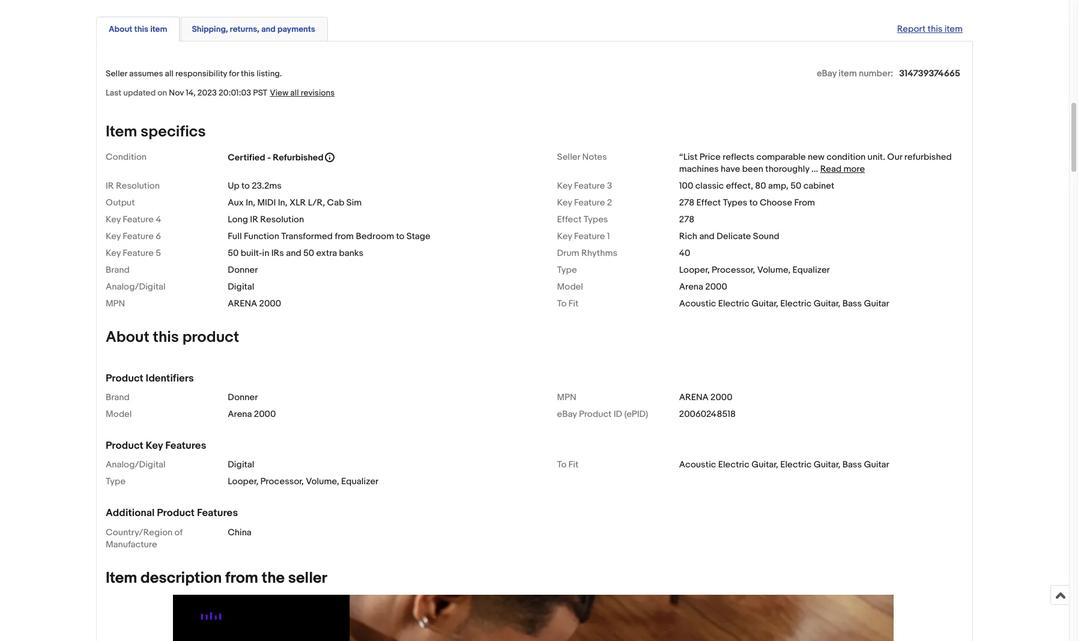 Task type: locate. For each thing, give the bounding box(es) containing it.
2 item from the top
[[106, 569, 137, 587]]

0 vertical spatial from
[[335, 231, 354, 242]]

and right irs
[[286, 248, 301, 259]]

1 vertical spatial from
[[225, 569, 258, 587]]

1 vertical spatial acoustic
[[680, 459, 717, 471]]

2 fit from the top
[[569, 459, 579, 471]]

0 vertical spatial guitar
[[864, 298, 890, 309]]

key for key feature 4
[[106, 214, 121, 225]]

to fit
[[557, 298, 579, 309], [557, 459, 579, 471]]

types down 'effect,'
[[723, 197, 748, 208]]

our
[[888, 151, 903, 163]]

feature for 5
[[123, 248, 154, 259]]

0 vertical spatial effect
[[697, 197, 721, 208]]

ebay item number: 314739374665
[[817, 68, 961, 79]]

looper, up china
[[228, 476, 259, 488]]

1
[[607, 231, 610, 242]]

1 to from the top
[[557, 298, 567, 309]]

0 horizontal spatial model
[[106, 409, 132, 420]]

arena 2000
[[680, 281, 728, 293], [228, 409, 276, 420]]

fit down ebay product id (epid)
[[569, 459, 579, 471]]

item down manufacture
[[106, 569, 137, 587]]

acoustic down "20060248518"
[[680, 459, 717, 471]]

country/region of manufacture
[[106, 527, 183, 550]]

and right rich
[[700, 231, 715, 242]]

fit for arena 2000
[[569, 298, 579, 309]]

looper, down 40
[[680, 264, 710, 276]]

0 horizontal spatial type
[[106, 476, 126, 488]]

effect down classic
[[697, 197, 721, 208]]

item left number: at top
[[839, 68, 857, 79]]

item right report
[[945, 23, 963, 35]]

1 vertical spatial processor,
[[261, 476, 304, 488]]

2023
[[198, 88, 217, 98]]

(epid)
[[625, 409, 648, 420]]

0 vertical spatial ebay
[[817, 68, 837, 79]]

resolution up output
[[116, 180, 160, 192]]

responsibility
[[176, 68, 227, 79]]

in, right aux
[[246, 197, 255, 208]]

0 horizontal spatial item
[[150, 24, 167, 34]]

tab list containing about this item
[[96, 14, 973, 41]]

ebay for ebay item number: 314739374665
[[817, 68, 837, 79]]

analog/digital down product key features
[[106, 459, 166, 471]]

0 vertical spatial item
[[106, 123, 137, 141]]

1 horizontal spatial model
[[557, 281, 583, 293]]

from up banks at the top of page
[[335, 231, 354, 242]]

feature up drum rhythms
[[574, 231, 605, 242]]

about up product identifiers on the left bottom
[[106, 328, 149, 347]]

this for about this product
[[153, 328, 179, 347]]

key feature 1
[[557, 231, 610, 242]]

0 vertical spatial arena
[[680, 281, 704, 293]]

1 horizontal spatial arena 2000
[[680, 281, 728, 293]]

1 horizontal spatial ir
[[250, 214, 258, 225]]

arena up product
[[228, 298, 257, 309]]

1 vertical spatial bass
[[843, 459, 862, 471]]

1 vertical spatial arena 2000
[[680, 392, 733, 403]]

1 acoustic from the top
[[680, 298, 717, 309]]

about this product
[[106, 328, 239, 347]]

2 acoustic from the top
[[680, 459, 717, 471]]

notes
[[583, 151, 607, 163]]

mpn
[[106, 298, 125, 309], [557, 392, 577, 403]]

50 down transformed
[[303, 248, 314, 259]]

1 vertical spatial item
[[106, 569, 137, 587]]

delicate
[[717, 231, 751, 242]]

fit for digital
[[569, 459, 579, 471]]

model
[[557, 281, 583, 293], [106, 409, 132, 420]]

model down drum
[[557, 281, 583, 293]]

1 vertical spatial resolution
[[260, 214, 304, 225]]

this for report this item
[[928, 23, 943, 35]]

0 vertical spatial to
[[242, 180, 250, 192]]

1 vertical spatial type
[[106, 476, 126, 488]]

ebay
[[817, 68, 837, 79], [557, 409, 577, 420]]

and right returns,
[[261, 24, 276, 34]]

2 horizontal spatial 50
[[791, 180, 802, 192]]

fit down drum
[[569, 298, 579, 309]]

about for about this product
[[106, 328, 149, 347]]

2 acoustic electric guitar, electric guitar, bass guitar from the top
[[680, 459, 890, 471]]

stage
[[407, 231, 431, 242]]

1 vertical spatial guitar
[[864, 459, 890, 471]]

about inside button
[[109, 24, 132, 34]]

item
[[106, 123, 137, 141], [106, 569, 137, 587]]

2 analog/digital from the top
[[106, 459, 166, 471]]

this right report
[[928, 23, 943, 35]]

0 horizontal spatial seller
[[106, 68, 127, 79]]

digital for to fit
[[228, 459, 254, 471]]

in
[[262, 248, 269, 259]]

0 vertical spatial volume,
[[758, 264, 791, 276]]

2 to from the top
[[557, 459, 567, 471]]

item for item description from the seller
[[106, 569, 137, 587]]

fit
[[569, 298, 579, 309], [569, 459, 579, 471]]

0 vertical spatial processor,
[[712, 264, 756, 276]]

0 vertical spatial seller
[[106, 68, 127, 79]]

feature down key feature 6 on the top of page
[[123, 248, 154, 259]]

long ir resolution
[[228, 214, 304, 225]]

shipping, returns, and payments
[[192, 24, 315, 34]]

key feature 3
[[557, 180, 612, 192]]

looper, processor, volume, equalizer
[[680, 264, 830, 276], [228, 476, 379, 488]]

1 fit from the top
[[569, 298, 579, 309]]

50 right amp,
[[791, 180, 802, 192]]

irs
[[271, 248, 284, 259]]

this up identifiers
[[153, 328, 179, 347]]

20:01:03
[[219, 88, 251, 98]]

from
[[795, 197, 815, 208]]

country/region
[[106, 527, 173, 538]]

arena up "20060248518"
[[680, 392, 709, 403]]

brand for mpn
[[106, 392, 130, 403]]

brand down product identifiers on the left bottom
[[106, 392, 130, 403]]

features for product key features
[[165, 440, 206, 452]]

2 guitar from the top
[[864, 459, 890, 471]]

midi
[[257, 197, 276, 208]]

0 horizontal spatial types
[[584, 214, 608, 225]]

this inside button
[[134, 24, 148, 34]]

effect
[[697, 197, 721, 208], [557, 214, 582, 225]]

1 278 from the top
[[680, 197, 695, 208]]

0 vertical spatial looper,
[[680, 264, 710, 276]]

to left stage
[[396, 231, 405, 242]]

50 for 100 classic effect, 80 amp, 50 cabinet
[[791, 180, 802, 192]]

0 vertical spatial digital
[[228, 281, 254, 293]]

0 horizontal spatial all
[[165, 68, 174, 79]]

0 horizontal spatial mpn
[[106, 298, 125, 309]]

1 vertical spatial to fit
[[557, 459, 579, 471]]

0 vertical spatial analog/digital
[[106, 281, 166, 293]]

0 horizontal spatial looper, processor, volume, equalizer
[[228, 476, 379, 488]]

about
[[109, 24, 132, 34], [106, 328, 149, 347]]

key for key feature 2
[[557, 197, 572, 208]]

0 vertical spatial type
[[557, 264, 577, 276]]

278 down 100
[[680, 197, 695, 208]]

2 digital from the top
[[228, 459, 254, 471]]

0 vertical spatial to fit
[[557, 298, 579, 309]]

2 donner from the top
[[228, 392, 258, 403]]

0 horizontal spatial volume,
[[306, 476, 339, 488]]

bass
[[843, 298, 862, 309], [843, 459, 862, 471]]

1 horizontal spatial and
[[286, 248, 301, 259]]

all right view
[[290, 88, 299, 98]]

0 vertical spatial acoustic
[[680, 298, 717, 309]]

item inside button
[[150, 24, 167, 34]]

feature for 3
[[574, 180, 605, 192]]

1 brand from the top
[[106, 264, 130, 276]]

2 brand from the top
[[106, 392, 130, 403]]

product
[[182, 328, 239, 347]]

1 vertical spatial about
[[106, 328, 149, 347]]

100
[[680, 180, 694, 192]]

ir
[[106, 180, 114, 192], [250, 214, 258, 225]]

effect,
[[726, 180, 754, 192]]

report
[[898, 23, 926, 35]]

1 vertical spatial arena
[[680, 392, 709, 403]]

tab list
[[96, 14, 973, 41]]

to down 100 classic effect, 80 amp, 50 cabinet
[[750, 197, 758, 208]]

1 vertical spatial ebay
[[557, 409, 577, 420]]

278 for 278 effect types to choose from
[[680, 197, 695, 208]]

feature up key feature 6 on the top of page
[[123, 214, 154, 225]]

to right up
[[242, 180, 250, 192]]

for
[[229, 68, 239, 79]]

donner for mpn
[[228, 392, 258, 403]]

1 vertical spatial digital
[[228, 459, 254, 471]]

and
[[261, 24, 276, 34], [700, 231, 715, 242], [286, 248, 301, 259]]

1 guitar from the top
[[864, 298, 890, 309]]

6
[[156, 231, 161, 242]]

analog/digital down key feature 5
[[106, 281, 166, 293]]

1 vertical spatial all
[[290, 88, 299, 98]]

item
[[945, 23, 963, 35], [150, 24, 167, 34], [839, 68, 857, 79]]

type down drum
[[557, 264, 577, 276]]

1 vertical spatial seller
[[557, 151, 581, 163]]

donner
[[228, 264, 258, 276], [228, 392, 258, 403]]

mpn up ebay product id (epid)
[[557, 392, 577, 403]]

1 vertical spatial to
[[557, 459, 567, 471]]

0 horizontal spatial arena 2000
[[228, 409, 276, 420]]

2 horizontal spatial item
[[945, 23, 963, 35]]

feature down key feature 3
[[574, 197, 605, 208]]

to
[[242, 180, 250, 192], [750, 197, 758, 208], [396, 231, 405, 242]]

been
[[743, 163, 764, 175]]

refurbished
[[273, 152, 324, 163]]

about up assumes
[[109, 24, 132, 34]]

l/r,
[[308, 197, 325, 208]]

item up condition
[[106, 123, 137, 141]]

2 horizontal spatial and
[[700, 231, 715, 242]]

acoustic down 40
[[680, 298, 717, 309]]

analog/digital for to fit
[[106, 459, 166, 471]]

0 vertical spatial donner
[[228, 264, 258, 276]]

to for arena 2000
[[557, 298, 567, 309]]

key for key feature 1
[[557, 231, 572, 242]]

0 vertical spatial features
[[165, 440, 206, 452]]

2000
[[706, 281, 728, 293], [259, 298, 281, 309], [711, 392, 733, 403], [254, 409, 276, 420]]

1 vertical spatial donner
[[228, 392, 258, 403]]

machines
[[680, 163, 719, 175]]

shipping,
[[192, 24, 228, 34]]

this for about this item
[[134, 24, 148, 34]]

1 vertical spatial analog/digital
[[106, 459, 166, 471]]

0 vertical spatial bass
[[843, 298, 862, 309]]

1 horizontal spatial equalizer
[[793, 264, 830, 276]]

arena 2000 up "20060248518"
[[680, 392, 733, 403]]

bass for digital
[[843, 459, 862, 471]]

ebay left number: at top
[[817, 68, 837, 79]]

ebay left id
[[557, 409, 577, 420]]

from left the
[[225, 569, 258, 587]]

key for key feature 5
[[106, 248, 121, 259]]

50 down full
[[228, 248, 239, 259]]

2 vertical spatial to
[[396, 231, 405, 242]]

electric
[[719, 298, 750, 309], [781, 298, 812, 309], [719, 459, 750, 471], [781, 459, 812, 471]]

1 item from the top
[[106, 123, 137, 141]]

types down key feature 2
[[584, 214, 608, 225]]

0 vertical spatial ir
[[106, 180, 114, 192]]

2 to fit from the top
[[557, 459, 579, 471]]

seller left notes
[[557, 151, 581, 163]]

1 to fit from the top
[[557, 298, 579, 309]]

this right for
[[241, 68, 255, 79]]

product key features
[[106, 440, 206, 452]]

seller assumes all responsibility for this listing.
[[106, 68, 282, 79]]

seller for seller notes
[[557, 151, 581, 163]]

0 vertical spatial all
[[165, 68, 174, 79]]

acoustic electric guitar, electric guitar, bass guitar for arena 2000
[[680, 298, 890, 309]]

0 vertical spatial to
[[557, 298, 567, 309]]

0 horizontal spatial in,
[[246, 197, 255, 208]]

0 horizontal spatial 50
[[228, 248, 239, 259]]

sound
[[753, 231, 780, 242]]

equalizer
[[793, 264, 830, 276], [341, 476, 379, 488]]

0 vertical spatial about
[[109, 24, 132, 34]]

278 up rich
[[680, 214, 695, 225]]

mpn down key feature 5
[[106, 298, 125, 309]]

all
[[165, 68, 174, 79], [290, 88, 299, 98]]

all up on
[[165, 68, 174, 79]]

this up assumes
[[134, 24, 148, 34]]

2 278 from the top
[[680, 214, 695, 225]]

0 vertical spatial arena
[[228, 298, 257, 309]]

0 horizontal spatial effect
[[557, 214, 582, 225]]

drum rhythms
[[557, 248, 618, 259]]

1 donner from the top
[[228, 264, 258, 276]]

feature up key feature 2
[[574, 180, 605, 192]]

23.2ms
[[252, 180, 282, 192]]

brand down key feature 5
[[106, 264, 130, 276]]

seller up last
[[106, 68, 127, 79]]

built-
[[241, 248, 262, 259]]

0 vertical spatial brand
[[106, 264, 130, 276]]

1 digital from the top
[[228, 281, 254, 293]]

1 analog/digital from the top
[[106, 281, 166, 293]]

effect types
[[557, 214, 608, 225]]

1 vertical spatial brand
[[106, 392, 130, 403]]

item for item specifics
[[106, 123, 137, 141]]

arena 2000
[[228, 298, 281, 309], [680, 392, 733, 403]]

arena 2000 down built- on the left top of the page
[[228, 298, 281, 309]]

0 vertical spatial looper, processor, volume, equalizer
[[680, 264, 830, 276]]

1 horizontal spatial resolution
[[260, 214, 304, 225]]

effect up key feature 1
[[557, 214, 582, 225]]

read more button
[[821, 163, 865, 175]]

1 vertical spatial types
[[584, 214, 608, 225]]

view all revisions link
[[268, 87, 335, 99]]

1 horizontal spatial from
[[335, 231, 354, 242]]

1 horizontal spatial effect
[[697, 197, 721, 208]]

this
[[928, 23, 943, 35], [134, 24, 148, 34], [241, 68, 255, 79], [153, 328, 179, 347]]

condition
[[827, 151, 866, 163]]

2 bass from the top
[[843, 459, 862, 471]]

0 vertical spatial equalizer
[[793, 264, 830, 276]]

feature down key feature 4
[[123, 231, 154, 242]]

80
[[756, 180, 767, 192]]

acoustic
[[680, 298, 717, 309], [680, 459, 717, 471]]

in,
[[246, 197, 255, 208], [278, 197, 288, 208]]

pst
[[253, 88, 268, 98]]

ir up output
[[106, 180, 114, 192]]

item up assumes
[[150, 24, 167, 34]]

key
[[557, 180, 572, 192], [557, 197, 572, 208], [106, 214, 121, 225], [106, 231, 121, 242], [557, 231, 572, 242], [106, 248, 121, 259], [146, 440, 163, 452]]

model down product identifiers on the left bottom
[[106, 409, 132, 420]]

ebay for ebay product id (epid)
[[557, 409, 577, 420]]

resolution
[[116, 180, 160, 192], [260, 214, 304, 225]]

analog/digital for model
[[106, 281, 166, 293]]

1 bass from the top
[[843, 298, 862, 309]]

resolution down "aux in, midi in, xlr l/r, cab sim"
[[260, 214, 304, 225]]

1 vertical spatial acoustic electric guitar, electric guitar, bass guitar
[[680, 459, 890, 471]]

in, left 'xlr'
[[278, 197, 288, 208]]

ir right long
[[250, 214, 258, 225]]

1 acoustic electric guitar, electric guitar, bass guitar from the top
[[680, 298, 890, 309]]

0 vertical spatial acoustic electric guitar, electric guitar, bass guitar
[[680, 298, 890, 309]]

1 horizontal spatial 50
[[303, 248, 314, 259]]

0 vertical spatial fit
[[569, 298, 579, 309]]

1 vertical spatial and
[[700, 231, 715, 242]]

revisions
[[301, 88, 335, 98]]

1 vertical spatial model
[[106, 409, 132, 420]]

0 vertical spatial arena 2000
[[228, 298, 281, 309]]

1 horizontal spatial in,
[[278, 197, 288, 208]]

guitar,
[[752, 298, 779, 309], [814, 298, 841, 309], [752, 459, 779, 471], [814, 459, 841, 471]]

type up additional on the bottom left of page
[[106, 476, 126, 488]]



Task type: describe. For each thing, give the bounding box(es) containing it.
1 horizontal spatial looper,
[[680, 264, 710, 276]]

reflects
[[723, 151, 755, 163]]

classic
[[696, 180, 724, 192]]

0 vertical spatial mpn
[[106, 298, 125, 309]]

1 horizontal spatial item
[[839, 68, 857, 79]]

0 horizontal spatial arena
[[228, 298, 257, 309]]

14,
[[186, 88, 196, 98]]

50 for 50 built-in irs and 50 extra banks
[[303, 248, 314, 259]]

3
[[607, 180, 612, 192]]

key for key feature 6
[[106, 231, 121, 242]]

1 vertical spatial volume,
[[306, 476, 339, 488]]

278 for 278
[[680, 214, 695, 225]]

transformed
[[281, 231, 333, 242]]

1 vertical spatial ir
[[250, 214, 258, 225]]

2
[[607, 197, 612, 208]]

acoustic electric guitar, electric guitar, bass guitar for digital
[[680, 459, 890, 471]]

1 horizontal spatial mpn
[[557, 392, 577, 403]]

to fit for digital
[[557, 459, 579, 471]]

1 vertical spatial to
[[750, 197, 758, 208]]

feature for 6
[[123, 231, 154, 242]]

up to 23.2ms
[[228, 180, 282, 192]]

refurbished
[[905, 151, 952, 163]]

1 horizontal spatial arena
[[680, 281, 704, 293]]

have
[[721, 163, 741, 175]]

choose
[[760, 197, 793, 208]]

1 horizontal spatial looper, processor, volume, equalizer
[[680, 264, 830, 276]]

on
[[158, 88, 167, 98]]

2 vertical spatial and
[[286, 248, 301, 259]]

guitar for digital
[[864, 459, 890, 471]]

acoustic for arena 2000
[[680, 298, 717, 309]]

rich and delicate sound
[[680, 231, 780, 242]]

output
[[106, 197, 135, 208]]

to fit for arena 2000
[[557, 298, 579, 309]]

aux
[[228, 197, 244, 208]]

certified
[[228, 152, 265, 163]]

about for about this item
[[109, 24, 132, 34]]

manufacture
[[106, 539, 157, 550]]

0 horizontal spatial ir
[[106, 180, 114, 192]]

identifiers
[[146, 373, 194, 385]]

china
[[228, 527, 252, 538]]

rhythms
[[582, 248, 618, 259]]

item for report this item
[[945, 23, 963, 35]]

specifics
[[141, 123, 206, 141]]

0 horizontal spatial arena
[[228, 409, 252, 420]]

price
[[700, 151, 721, 163]]

and inside button
[[261, 24, 276, 34]]

0 vertical spatial arena 2000
[[680, 281, 728, 293]]

sim
[[347, 197, 362, 208]]

features for additional product features
[[197, 507, 238, 519]]

-
[[267, 152, 271, 163]]

0 vertical spatial resolution
[[116, 180, 160, 192]]

number:
[[859, 68, 894, 79]]

listing.
[[257, 68, 282, 79]]

item for about this item
[[150, 24, 167, 34]]

last updated on nov 14, 2023 20:01:03 pst view all revisions
[[106, 88, 335, 98]]

0 horizontal spatial equalizer
[[341, 476, 379, 488]]

4
[[156, 214, 161, 225]]

product identifiers
[[106, 373, 194, 385]]

1 in, from the left
[[246, 197, 255, 208]]

bass for arena 2000
[[843, 298, 862, 309]]

of
[[175, 527, 183, 538]]

guitar for arena 2000
[[864, 298, 890, 309]]

rich
[[680, 231, 698, 242]]

about this item button
[[109, 23, 167, 35]]

report this item
[[898, 23, 963, 35]]

item description from the seller
[[106, 569, 327, 587]]

last
[[106, 88, 121, 98]]

key feature 6
[[106, 231, 161, 242]]

updated
[[123, 88, 156, 98]]

to for digital
[[557, 459, 567, 471]]

0 horizontal spatial looper,
[[228, 476, 259, 488]]

1 horizontal spatial types
[[723, 197, 748, 208]]

"list price reflects comparable new condition unit. our refurbished machines have been thoroughly ...
[[680, 151, 952, 175]]

feature for 4
[[123, 214, 154, 225]]

new
[[808, 151, 825, 163]]

278 effect types to choose from
[[680, 197, 815, 208]]

brand for type
[[106, 264, 130, 276]]

key for key feature 3
[[557, 180, 572, 192]]

long
[[228, 214, 248, 225]]

view
[[270, 88, 289, 98]]

digital for model
[[228, 281, 254, 293]]

1 horizontal spatial volume,
[[758, 264, 791, 276]]

id
[[614, 409, 623, 420]]

xlr
[[290, 197, 306, 208]]

full function transformed from bedroom to stage
[[228, 231, 431, 242]]

more
[[844, 163, 865, 175]]

full
[[228, 231, 242, 242]]

0 horizontal spatial from
[[225, 569, 258, 587]]

cabinet
[[804, 180, 835, 192]]

function
[[244, 231, 279, 242]]

seller for seller assumes all responsibility for this listing.
[[106, 68, 127, 79]]

about this item
[[109, 24, 167, 34]]

thoroughly
[[766, 163, 810, 175]]

condition
[[106, 151, 147, 163]]

1 horizontal spatial processor,
[[712, 264, 756, 276]]

extra
[[316, 248, 337, 259]]

1 vertical spatial arena 2000
[[228, 409, 276, 420]]

description
[[141, 569, 222, 587]]

read more
[[821, 163, 865, 175]]

seller notes
[[557, 151, 607, 163]]

0 vertical spatial model
[[557, 281, 583, 293]]

0 horizontal spatial to
[[242, 180, 250, 192]]

unit.
[[868, 151, 886, 163]]

1 vertical spatial looper, processor, volume, equalizer
[[228, 476, 379, 488]]

the
[[262, 569, 285, 587]]

report this item link
[[892, 17, 969, 41]]

key feature 5
[[106, 248, 161, 259]]

314739374665
[[900, 68, 961, 79]]

assumes
[[129, 68, 163, 79]]

0 horizontal spatial arena 2000
[[228, 298, 281, 309]]

banks
[[339, 248, 364, 259]]

feature for 1
[[574, 231, 605, 242]]

2 in, from the left
[[278, 197, 288, 208]]

100 classic effect, 80 amp, 50 cabinet
[[680, 180, 835, 192]]

acoustic for digital
[[680, 459, 717, 471]]

donner for type
[[228, 264, 258, 276]]

certified - refurbished
[[228, 152, 324, 163]]

1 vertical spatial effect
[[557, 214, 582, 225]]

returns,
[[230, 24, 260, 34]]

50 built-in irs and 50 extra banks
[[228, 248, 364, 259]]

comparable
[[757, 151, 806, 163]]

additional
[[106, 507, 155, 519]]

feature for 2
[[574, 197, 605, 208]]

up
[[228, 180, 240, 192]]

ir resolution
[[106, 180, 160, 192]]

1 horizontal spatial to
[[396, 231, 405, 242]]

1 horizontal spatial all
[[290, 88, 299, 98]]

additional product features
[[106, 507, 238, 519]]



Task type: vqa. For each thing, say whether or not it's contained in the screenshot.
Output
yes



